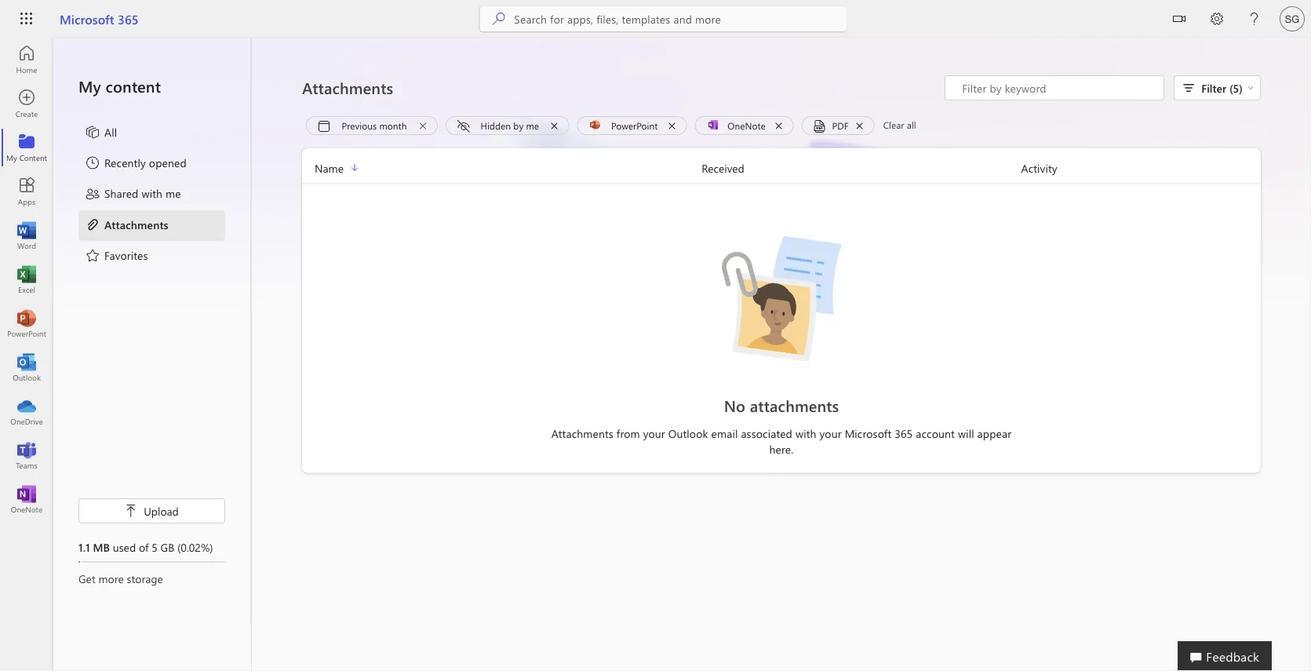 Task type: describe. For each thing, give the bounding box(es) containing it.
previous
[[342, 119, 377, 131]]

from
[[617, 426, 640, 441]]

5
[[152, 540, 158, 554]]

microsoft inside attachments from your outlook email associated with your microsoft 365 account will appear here.
[[845, 426, 892, 441]]

with inside attachments from your outlook email associated with your microsoft 365 account will appear here.
[[796, 426, 817, 441]]

outlook image
[[19, 360, 35, 375]]

gb
[[161, 540, 174, 554]]

all element
[[85, 124, 117, 143]]

attachments from your outlook email associated with your microsoft 365 account will appear here.
[[552, 426, 1012, 456]]

name button
[[302, 159, 702, 177]]

mb
[[93, 540, 110, 554]]

filter (5) 
[[1202, 80, 1254, 95]]

onedrive image
[[19, 403, 35, 419]]

received button
[[702, 159, 862, 177]]

none search field inside 'microsoft 365' banner
[[480, 6, 847, 31]]

will
[[958, 426, 975, 441]]

word image
[[19, 228, 35, 243]]

clear all
[[884, 119, 917, 131]]


[[1248, 85, 1254, 91]]

all
[[104, 124, 117, 139]]

hidden by me
[[481, 119, 539, 131]]

menu inside my content left pane navigation navigation
[[79, 118, 225, 272]]

no attachments
[[724, 395, 839, 416]]

row containing name
[[302, 159, 1262, 184]]

pdf button
[[802, 116, 875, 138]]

feedback
[[1207, 648, 1260, 665]]

activity
[[1022, 161, 1058, 175]]

favorites element
[[85, 247, 148, 266]]

email
[[712, 426, 738, 441]]

upload
[[144, 504, 179, 518]]

microsoft inside banner
[[60, 10, 114, 27]]

shared with me element
[[85, 186, 181, 204]]

hidden by me button
[[446, 116, 570, 138]]

appear
[[978, 426, 1012, 441]]

my content
[[79, 76, 161, 97]]

microsoft 365
[[60, 10, 139, 27]]

attachments for attachments element at the left
[[104, 217, 169, 231]]

 upload
[[125, 504, 179, 518]]

apps image
[[19, 184, 35, 199]]

recently
[[104, 155, 146, 170]]

1 your from the left
[[643, 426, 666, 441]]

shared
[[104, 186, 139, 201]]

powerpoint button
[[577, 116, 687, 135]]

attachments element
[[85, 216, 169, 235]]

1.1
[[79, 540, 90, 554]]

(0.02%)
[[177, 540, 213, 554]]

with inside my content left pane navigation navigation
[[142, 186, 163, 201]]

pdf
[[833, 119, 849, 131]]

all
[[907, 119, 917, 131]]

by
[[514, 119, 524, 131]]

2 your from the left
[[820, 426, 842, 441]]



Task type: vqa. For each thing, say whether or not it's contained in the screenshot.
more
yes



Task type: locate. For each thing, give the bounding box(es) containing it.
feedback button
[[1178, 641, 1273, 671]]

previous month button
[[306, 116, 438, 138]]

opened
[[149, 155, 187, 170]]

microsoft
[[60, 10, 114, 27], [845, 426, 892, 441]]

365 inside attachments from your outlook email associated with your microsoft 365 account will appear here.
[[895, 426, 913, 441]]

name
[[315, 161, 344, 175]]

me right the by
[[526, 119, 539, 131]]

your down the attachments
[[820, 426, 842, 441]]

0 vertical spatial me
[[526, 119, 539, 131]]

attachments
[[302, 77, 393, 98], [104, 217, 169, 231], [552, 426, 614, 441]]

empty state icon image
[[711, 228, 853, 369]]

2 horizontal spatial attachments
[[552, 426, 614, 441]]

associated
[[741, 426, 793, 441]]

your
[[643, 426, 666, 441], [820, 426, 842, 441]]

get more storage button
[[79, 571, 225, 586]]

storage
[[127, 571, 163, 586]]

(5)
[[1230, 80, 1243, 95]]

used
[[113, 540, 136, 554]]

365 inside banner
[[118, 10, 139, 27]]

0 horizontal spatial 365
[[118, 10, 139, 27]]

of
[[139, 540, 149, 554]]

0 horizontal spatial microsoft
[[60, 10, 114, 27]]

excel image
[[19, 272, 35, 287]]

filter
[[1202, 80, 1227, 95]]


[[1174, 13, 1186, 25]]

with
[[142, 186, 163, 201], [796, 426, 817, 441]]

None search field
[[480, 6, 847, 31]]

sg button
[[1274, 0, 1312, 38]]

with down the attachments
[[796, 426, 817, 441]]

with right shared
[[142, 186, 163, 201]]

attachments inside attachments element
[[104, 217, 169, 231]]

365 left account
[[895, 426, 913, 441]]

1 horizontal spatial your
[[820, 426, 842, 441]]

0 horizontal spatial me
[[166, 186, 181, 201]]

activity, column 4 of 4 column header
[[1022, 159, 1262, 177]]

attachments inside attachments from your outlook email associated with your microsoft 365 account will appear here.
[[552, 426, 614, 441]]

attachments for from
[[552, 426, 614, 441]]

1.1 mb used of 5 gb (0.02%)
[[79, 540, 213, 554]]

onenote image
[[19, 491, 35, 507]]

onenote
[[728, 119, 766, 131]]

me for shared with me
[[166, 186, 181, 201]]

0 horizontal spatial attachments
[[104, 217, 169, 231]]

attachments left "from"
[[552, 426, 614, 441]]

1 vertical spatial with
[[796, 426, 817, 441]]

365
[[118, 10, 139, 27], [895, 426, 913, 441]]

0 vertical spatial 365
[[118, 10, 139, 27]]

no
[[724, 395, 746, 416]]

me inside my content left pane navigation navigation
[[166, 186, 181, 201]]

favorites
[[104, 248, 148, 262]]

1 horizontal spatial 365
[[895, 426, 913, 441]]

powerpoint
[[611, 119, 658, 131]]

0 vertical spatial microsoft
[[60, 10, 114, 27]]

row
[[302, 159, 1262, 184]]

account
[[916, 426, 955, 441]]

navigation
[[0, 38, 53, 521]]

1 horizontal spatial attachments
[[302, 77, 393, 98]]

month
[[379, 119, 407, 131]]

2 vertical spatial attachments
[[552, 426, 614, 441]]

shared with me
[[104, 186, 181, 201]]

attachments from your outlook email associated with your microsoft 365 account will appear here. status
[[542, 426, 1022, 457]]

1 horizontal spatial microsoft
[[845, 426, 892, 441]]

get more storage
[[79, 571, 163, 586]]

0 vertical spatial with
[[142, 186, 163, 201]]

menu containing all
[[79, 118, 225, 272]]

my content left pane navigation navigation
[[53, 38, 251, 624]]

 button
[[1161, 0, 1199, 40]]

teams image
[[19, 447, 35, 463]]

your right "from"
[[643, 426, 666, 441]]

microsoft 365 banner
[[0, 0, 1312, 40]]

received
[[702, 161, 745, 175]]

clear
[[884, 119, 905, 131]]

recently opened
[[104, 155, 187, 170]]

1 vertical spatial 365
[[895, 426, 913, 441]]

no attachments status
[[542, 394, 1022, 416]]

0 vertical spatial attachments
[[302, 77, 393, 98]]

powerpoint image
[[19, 316, 35, 331]]

outlook
[[669, 426, 709, 441]]

Search box. Suggestions appear as you type. search field
[[514, 6, 847, 31]]

hidden
[[481, 119, 511, 131]]

Filter by keyword text field
[[961, 80, 1156, 96]]

0 horizontal spatial with
[[142, 186, 163, 201]]

my content image
[[19, 140, 35, 155]]

1 horizontal spatial me
[[526, 119, 539, 131]]

me down opened
[[166, 186, 181, 201]]

clear all button
[[879, 116, 921, 135]]

1 vertical spatial microsoft
[[845, 426, 892, 441]]

0 horizontal spatial your
[[643, 426, 666, 441]]

1 vertical spatial attachments
[[104, 217, 169, 231]]

attachments down shared with me element
[[104, 217, 169, 231]]

get
[[79, 571, 96, 586]]

onenote button
[[695, 116, 794, 135]]

me inside button
[[526, 119, 539, 131]]

recently opened element
[[85, 155, 187, 173]]

1 vertical spatial me
[[166, 186, 181, 201]]

microsoft left account
[[845, 426, 892, 441]]


[[125, 505, 138, 517]]

more
[[99, 571, 124, 586]]

sg
[[1286, 13, 1300, 25]]

attachments
[[750, 395, 839, 416]]

menu
[[79, 118, 225, 272]]

me
[[526, 119, 539, 131], [166, 186, 181, 201]]

home image
[[19, 52, 35, 68]]

1 horizontal spatial with
[[796, 426, 817, 441]]

status
[[945, 75, 1165, 100]]

attachments up previous
[[302, 77, 393, 98]]

microsoft up my
[[60, 10, 114, 27]]

previous month
[[342, 119, 407, 131]]

here.
[[770, 442, 794, 456]]

my
[[79, 76, 101, 97]]

content
[[106, 76, 161, 97]]

365 up content
[[118, 10, 139, 27]]

create image
[[19, 96, 35, 111]]

me for hidden by me
[[526, 119, 539, 131]]



